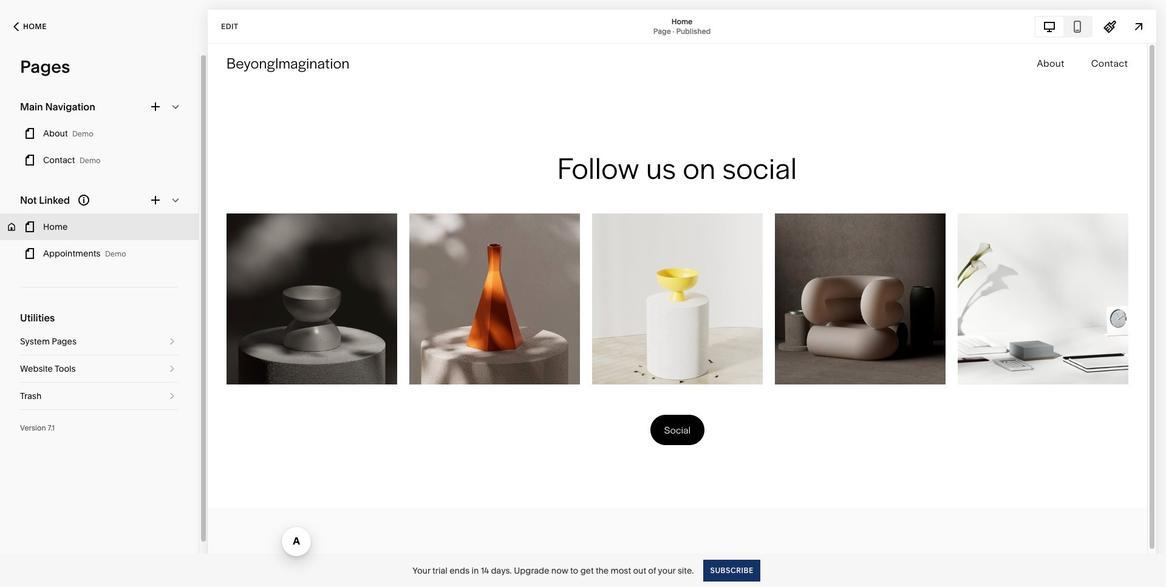 Task type: describe. For each thing, give the bounding box(es) containing it.
chevron small right image
[[165, 363, 179, 376]]

2 chevron small right image from the top
[[165, 390, 179, 403]]

chevron small down image for the add a new page to the "not linked" navigation group icon
[[169, 194, 182, 207]]

style image
[[1103, 20, 1117, 33]]

2 page image from the top
[[23, 220, 36, 234]]



Task type: locate. For each thing, give the bounding box(es) containing it.
1 chevron small right image from the top
[[165, 335, 179, 349]]

chevron small down image
[[169, 100, 182, 114], [169, 194, 182, 207]]

desktop image
[[1043, 20, 1056, 33]]

1 chevron small down image from the top
[[169, 100, 182, 114]]

1 vertical spatial chevron small right image
[[165, 390, 179, 403]]

home image
[[7, 222, 16, 232]]

0 vertical spatial chevron small down image
[[169, 100, 182, 114]]

2 page image from the top
[[23, 247, 36, 261]]

mobile image
[[1071, 20, 1084, 33]]

chevron small right image
[[165, 335, 179, 349], [165, 390, 179, 403]]

1 page image from the top
[[23, 127, 36, 140]]

1 vertical spatial page image
[[23, 247, 36, 261]]

chevron small down image right add a new page to the "main navigation" group icon
[[169, 100, 182, 114]]

0 vertical spatial page image
[[23, 127, 36, 140]]

2 chevron small down image from the top
[[169, 194, 182, 207]]

0 vertical spatial chevron small right image
[[165, 335, 179, 349]]

chevron small right image up chevron small right image
[[165, 335, 179, 349]]

site preview image
[[1132, 20, 1145, 33]]

1 vertical spatial chevron small down image
[[169, 194, 182, 207]]

0 vertical spatial page image
[[23, 154, 36, 167]]

tab list
[[1035, 17, 1091, 36]]

chevron small down image for add a new page to the "main navigation" group icon
[[169, 100, 182, 114]]

trash image
[[0, 216, 9, 239]]

page image
[[23, 127, 36, 140], [23, 247, 36, 261]]

1 vertical spatial page image
[[23, 220, 36, 234]]

chevron small right image down chevron small right image
[[165, 390, 179, 403]]

info circle image
[[77, 194, 91, 207]]

chevron small down image right the add a new page to the "not linked" navigation group icon
[[169, 194, 182, 207]]

page image
[[23, 154, 36, 167], [23, 220, 36, 234]]

add a new page to the "not linked" navigation group image
[[149, 194, 162, 207]]

1 page image from the top
[[23, 154, 36, 167]]

add a new page to the "main navigation" group image
[[149, 100, 162, 114]]



Task type: vqa. For each thing, say whether or not it's contained in the screenshot.
LOGO SQUARESPACE
no



